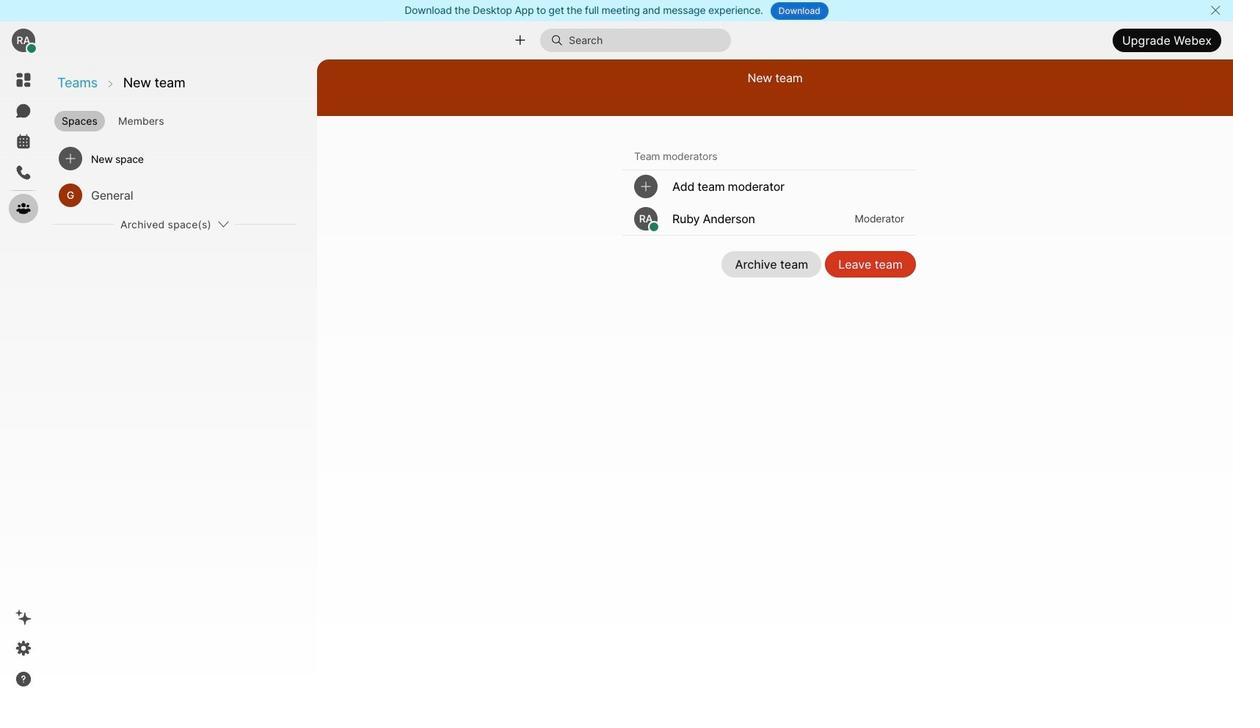 Task type: locate. For each thing, give the bounding box(es) containing it.
general list item
[[53, 177, 297, 214]]

navigation
[[0, 59, 47, 707]]

ruby anderson list item
[[623, 203, 916, 235]]

add team moderator list item
[[623, 170, 916, 203]]

tab list
[[51, 105, 316, 133]]

webex tab list
[[9, 65, 38, 223]]

list item
[[53, 140, 297, 177]]



Task type: vqa. For each thing, say whether or not it's contained in the screenshot.
Settings navigation on the left
no



Task type: describe. For each thing, give the bounding box(es) containing it.
arrow down_16 image
[[217, 218, 229, 230]]

cancel_16 image
[[1210, 4, 1222, 16]]

team moderators list
[[623, 170, 916, 236]]



